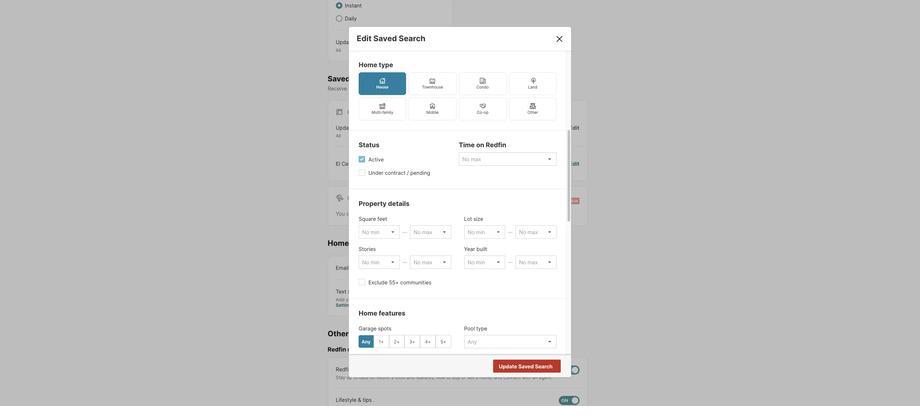 Task type: vqa. For each thing, say whether or not it's contained in the screenshot.
Instant
yes



Task type: describe. For each thing, give the bounding box(es) containing it.
pool type
[[464, 326, 487, 333]]

up
[[347, 375, 352, 381]]

55+
[[389, 280, 399, 287]]

Instant radio
[[336, 2, 342, 9]]

co-op
[[477, 110, 489, 115]]

2 update types all from the top
[[336, 125, 369, 139]]

2+ radio
[[389, 336, 405, 349]]

always on
[[419, 265, 445, 272]]

1 update types all from the top
[[336, 39, 369, 53]]

no results
[[527, 364, 552, 371]]

— for stories
[[403, 260, 407, 266]]

timely
[[349, 86, 363, 92]]

2+
[[394, 340, 400, 345]]

add
[[336, 297, 345, 303]]

for for for rent
[[348, 195, 358, 202]]

account
[[394, 297, 413, 303]]

House checkbox
[[359, 73, 406, 95]]

4+
[[425, 340, 431, 345]]

buy
[[452, 375, 460, 381]]

property
[[359, 200, 387, 208]]

edit inside dialog
[[357, 34, 372, 43]]

no for no emails
[[519, 161, 526, 167]]

account settings
[[336, 297, 413, 308]]

2 types from the top
[[355, 125, 369, 131]]

pending
[[411, 170, 430, 177]]

add your phone number in
[[336, 297, 394, 303]]

no results button
[[519, 361, 560, 374]]

emails for other emails
[[351, 330, 374, 339]]

you
[[336, 211, 345, 217]]

no for no results
[[527, 364, 534, 371]]

create
[[357, 211, 373, 217]]

Mobile checkbox
[[409, 98, 457, 121]]

email
[[336, 265, 349, 272]]

edit saved search
[[357, 34, 426, 43]]

— for square feet
[[403, 230, 407, 235]]

rent
[[359, 195, 373, 202]]

connect
[[504, 375, 521, 381]]

home for home tours
[[328, 239, 349, 248]]

multi-
[[372, 110, 383, 115]]

0 vertical spatial update
[[336, 39, 354, 46]]

lifestyle
[[336, 398, 357, 404]]

for rent
[[348, 195, 373, 202]]

el
[[336, 161, 340, 167]]

lifestyle & tips
[[336, 398, 372, 404]]

feet
[[378, 216, 387, 223]]

— for lot size
[[508, 230, 513, 235]]

year
[[464, 247, 475, 253]]

updates
[[348, 347, 371, 354]]

other for other emails
[[328, 330, 349, 339]]

exclude
[[369, 280, 388, 287]]

1+
[[379, 340, 384, 345]]

time on redfin
[[459, 142, 507, 149]]

tours
[[351, 239, 370, 248]]

stay
[[336, 375, 346, 381]]

home features
[[359, 310, 406, 318]]

Land checkbox
[[509, 73, 557, 95]]

Condo checkbox
[[459, 73, 507, 95]]

op
[[484, 110, 489, 115]]

house
[[376, 85, 389, 90]]

Other checkbox
[[509, 98, 557, 121]]

saved down property details
[[374, 211, 389, 217]]

update saved search
[[499, 364, 553, 371]]

built
[[477, 247, 487, 253]]

on inside saved searches receive timely notifications based on your preferred search filters.
[[413, 86, 419, 92]]

square feet
[[359, 216, 387, 223]]

multi-family
[[372, 110, 394, 115]]

el cerrito test 1
[[336, 161, 375, 167]]

5+
[[441, 340, 446, 345]]

notifications
[[365, 86, 395, 92]]

mobile
[[427, 110, 439, 115]]

date
[[359, 375, 369, 381]]

saved inside button
[[519, 364, 534, 371]]

filters.
[[475, 86, 491, 92]]

search for update saved search
[[535, 364, 553, 371]]

(sms)
[[348, 289, 363, 295]]

edit button for update types
[[570, 124, 580, 139]]

redfin inside edit saved search dialog
[[486, 142, 507, 149]]

a
[[476, 375, 478, 381]]

year built
[[464, 247, 487, 253]]

redfin's
[[377, 375, 394, 381]]

2 all from the top
[[336, 133, 341, 139]]

features
[[379, 310, 406, 318]]

spots
[[378, 326, 392, 333]]

property details
[[359, 200, 410, 208]]

on right always
[[438, 265, 445, 272]]

redfin news stay up to date on redfin's tools and features, how to buy or sell a home, and connect with an agent.
[[336, 367, 553, 381]]

with
[[522, 375, 531, 381]]

instant
[[345, 2, 362, 9]]

phone
[[357, 297, 370, 303]]

edit for update types
[[570, 125, 580, 131]]

2 to from the left
[[447, 375, 451, 381]]

results
[[535, 364, 552, 371]]

home for home features
[[359, 310, 378, 318]]

on inside redfin news stay up to date on redfin's tools and features, how to buy or sell a home, and connect with an agent.
[[370, 375, 375, 381]]

status
[[359, 142, 380, 149]]

rentals
[[463, 211, 480, 217]]

home type
[[359, 61, 393, 69]]

edit saved search dialog
[[349, 27, 571, 407]]

edit for no emails
[[570, 161, 580, 167]]

searching
[[429, 211, 453, 217]]

how
[[437, 375, 446, 381]]

lot size
[[464, 216, 483, 223]]

agent.
[[539, 375, 553, 381]]



Task type: locate. For each thing, give the bounding box(es) containing it.
daily
[[345, 15, 357, 22]]

for left rent
[[348, 195, 358, 202]]

text
[[336, 289, 347, 295]]

1 horizontal spatial no
[[527, 364, 534, 371]]

option group containing house
[[359, 73, 557, 121]]

0 vertical spatial other
[[528, 110, 538, 115]]

you can create saved searches while searching for rentals
[[336, 211, 480, 217]]

other
[[528, 110, 538, 115], [328, 330, 349, 339]]

emails for no emails
[[528, 161, 543, 167]]

to left "buy"
[[447, 375, 451, 381]]

your left preferred
[[421, 86, 432, 92]]

stories
[[359, 247, 376, 253]]

your up settings
[[346, 297, 355, 303]]

1 vertical spatial edit button
[[570, 160, 580, 168]]

edit button
[[570, 124, 580, 139], [570, 160, 580, 168]]

any
[[362, 340, 371, 345]]

1 to from the left
[[353, 375, 358, 381]]

option group
[[359, 73, 557, 121], [359, 336, 451, 349]]

1 horizontal spatial search
[[535, 364, 553, 371]]

edit button for no emails
[[570, 160, 580, 168]]

to right up
[[353, 375, 358, 381]]

all down 'daily' option
[[336, 47, 341, 53]]

saved up home type
[[374, 34, 397, 43]]

2 and from the left
[[494, 375, 502, 381]]

your inside saved searches receive timely notifications based on your preferred search filters.
[[421, 86, 432, 92]]

2 edit button from the top
[[570, 160, 580, 168]]

1 types from the top
[[355, 39, 369, 46]]

1 horizontal spatial emails
[[528, 161, 543, 167]]

0 vertical spatial for
[[348, 109, 358, 116]]

on inside edit saved search dialog
[[477, 142, 485, 149]]

1 vertical spatial update types all
[[336, 125, 369, 139]]

1 horizontal spatial other
[[528, 110, 538, 115]]

1 vertical spatial for
[[348, 195, 358, 202]]

1 vertical spatial no
[[527, 364, 534, 371]]

update up connect at the right of the page
[[499, 364, 517, 371]]

0 vertical spatial types
[[355, 39, 369, 46]]

exclude 55+ communities
[[369, 280, 432, 287]]

redfin right time
[[486, 142, 507, 149]]

for for for sale
[[348, 109, 358, 116]]

Multi-family checkbox
[[359, 98, 406, 121]]

home up house 'option'
[[359, 61, 378, 69]]

and right home, on the right bottom of page
[[494, 375, 502, 381]]

0 horizontal spatial searches
[[352, 74, 386, 83]]

1 vertical spatial all
[[336, 133, 341, 139]]

4+ radio
[[420, 336, 436, 349]]

2 vertical spatial redfin
[[336, 367, 352, 373]]

0 vertical spatial edit
[[357, 34, 372, 43]]

update types all down for sale
[[336, 125, 369, 139]]

other up redfin updates
[[328, 330, 349, 339]]

other emails
[[328, 330, 374, 339]]

1 vertical spatial search
[[535, 364, 553, 371]]

searches down details
[[391, 211, 414, 217]]

and right tools
[[407, 375, 415, 381]]

no
[[519, 161, 526, 167], [527, 364, 534, 371]]

no inside button
[[527, 364, 534, 371]]

1 all from the top
[[336, 47, 341, 53]]

in
[[389, 297, 393, 303]]

redfin inside redfin news stay up to date on redfin's tools and features, how to buy or sell a home, and connect with an agent.
[[336, 367, 352, 373]]

1 vertical spatial your
[[346, 297, 355, 303]]

edit saved search element
[[357, 34, 548, 43]]

test
[[360, 161, 371, 167]]

1 vertical spatial type
[[477, 326, 487, 333]]

0 vertical spatial update types all
[[336, 39, 369, 53]]

settings
[[336, 303, 355, 308]]

pool
[[464, 326, 475, 333]]

saved searches receive timely notifications based on your preferred search filters.
[[328, 74, 491, 92]]

townhouse
[[422, 85, 443, 90]]

update down 'daily' option
[[336, 39, 354, 46]]

condo
[[477, 85, 489, 90]]

0 vertical spatial your
[[421, 86, 432, 92]]

other down land
[[528, 110, 538, 115]]

1 vertical spatial home
[[328, 239, 349, 248]]

on right 'date'
[[370, 375, 375, 381]]

saved up with
[[519, 364, 534, 371]]

update inside button
[[499, 364, 517, 371]]

0 horizontal spatial no
[[519, 161, 526, 167]]

1 horizontal spatial to
[[447, 375, 451, 381]]

co-
[[477, 110, 484, 115]]

search inside button
[[535, 364, 553, 371]]

Townhouse checkbox
[[409, 73, 457, 95]]

and
[[407, 375, 415, 381], [494, 375, 502, 381]]

list box
[[459, 153, 557, 166], [359, 226, 400, 239], [410, 226, 451, 239], [464, 226, 505, 239], [516, 226, 557, 239], [359, 256, 400, 270], [410, 256, 451, 270], [464, 256, 505, 270], [516, 256, 557, 270], [464, 336, 557, 349]]

1 vertical spatial types
[[355, 125, 369, 131]]

update types all
[[336, 39, 369, 53], [336, 125, 369, 139]]

home down account settings
[[359, 310, 378, 318]]

type for pool type
[[477, 326, 487, 333]]

0 vertical spatial all
[[336, 47, 341, 53]]

&
[[358, 398, 361, 404]]

square
[[359, 216, 376, 223]]

while
[[415, 211, 428, 217]]

0 vertical spatial redfin
[[486, 142, 507, 149]]

sell
[[467, 375, 475, 381]]

Daily radio
[[336, 15, 342, 22]]

1+ radio
[[374, 336, 389, 349]]

1 horizontal spatial searches
[[391, 211, 414, 217]]

size
[[474, 216, 483, 223]]

for
[[455, 211, 461, 217]]

family
[[383, 110, 394, 115]]

communities
[[401, 280, 432, 287]]

on right based on the left top of page
[[413, 86, 419, 92]]

preferred
[[433, 86, 456, 92]]

for left sale
[[348, 109, 358, 116]]

number
[[371, 297, 388, 303]]

other inside option
[[528, 110, 538, 115]]

under contract / pending
[[369, 170, 430, 177]]

0 horizontal spatial search
[[399, 34, 426, 43]]

1 vertical spatial other
[[328, 330, 349, 339]]

type for home type
[[379, 61, 393, 69]]

0 vertical spatial home
[[359, 61, 378, 69]]

home for home type
[[359, 61, 378, 69]]

redfin for redfin updates
[[328, 347, 346, 354]]

3+ radio
[[405, 336, 420, 349]]

2 for from the top
[[348, 195, 358, 202]]

1 vertical spatial redfin
[[328, 347, 346, 354]]

time
[[459, 142, 475, 149]]

all up el on the left top of page
[[336, 133, 341, 139]]

1 horizontal spatial and
[[494, 375, 502, 381]]

0 horizontal spatial emails
[[351, 330, 374, 339]]

types
[[355, 39, 369, 46], [355, 125, 369, 131]]

0 horizontal spatial your
[[346, 297, 355, 303]]

type up house 'option'
[[379, 61, 393, 69]]

option group containing any
[[359, 336, 451, 349]]

1 vertical spatial emails
[[351, 330, 374, 339]]

for
[[348, 109, 358, 116], [348, 195, 358, 202]]

update types all down daily
[[336, 39, 369, 53]]

Any radio
[[359, 336, 374, 349]]

search
[[457, 86, 474, 92]]

searches up notifications
[[352, 74, 386, 83]]

1 vertical spatial update
[[336, 125, 354, 131]]

1 edit button from the top
[[570, 124, 580, 139]]

2 vertical spatial update
[[499, 364, 517, 371]]

home,
[[480, 375, 493, 381]]

3+
[[410, 340, 415, 345]]

tools
[[395, 375, 406, 381]]

Co-op checkbox
[[459, 98, 507, 121]]

text (sms)
[[336, 289, 363, 295]]

1 vertical spatial edit
[[570, 125, 580, 131]]

or
[[462, 375, 466, 381]]

update down for sale
[[336, 125, 354, 131]]

1 horizontal spatial your
[[421, 86, 432, 92]]

your
[[421, 86, 432, 92], [346, 297, 355, 303]]

saved
[[374, 34, 397, 43], [328, 74, 350, 83], [374, 211, 389, 217], [519, 364, 534, 371]]

on
[[413, 86, 419, 92], [477, 142, 485, 149], [438, 265, 445, 272], [370, 375, 375, 381]]

home tours
[[328, 239, 370, 248]]

for sale
[[348, 109, 372, 116]]

news
[[353, 367, 366, 373]]

under
[[369, 170, 384, 177]]

0 horizontal spatial and
[[407, 375, 415, 381]]

/
[[407, 170, 409, 177]]

option group for garage spots
[[359, 336, 451, 349]]

1 horizontal spatial type
[[477, 326, 487, 333]]

saved up the receive
[[328, 74, 350, 83]]

1 and from the left
[[407, 375, 415, 381]]

type right "pool"
[[477, 326, 487, 333]]

cerrito
[[342, 161, 359, 167]]

based
[[397, 86, 412, 92]]

2 vertical spatial home
[[359, 310, 378, 318]]

1 for from the top
[[348, 109, 358, 116]]

1 vertical spatial option group
[[359, 336, 451, 349]]

— for year built
[[508, 260, 513, 266]]

search for edit saved search
[[399, 34, 426, 43]]

home left tours at bottom
[[328, 239, 349, 248]]

1 vertical spatial searches
[[391, 211, 414, 217]]

None checkbox
[[559, 366, 580, 375], [559, 397, 580, 406], [559, 366, 580, 375], [559, 397, 580, 406]]

lot
[[464, 216, 472, 223]]

2 vertical spatial edit
[[570, 161, 580, 167]]

5+ radio
[[436, 336, 451, 349]]

receive
[[328, 86, 347, 92]]

can
[[347, 211, 355, 217]]

other for other
[[528, 110, 538, 115]]

0 vertical spatial type
[[379, 61, 393, 69]]

types down daily
[[355, 39, 369, 46]]

0 vertical spatial search
[[399, 34, 426, 43]]

redfin up the stay in the bottom left of the page
[[336, 367, 352, 373]]

1
[[372, 161, 375, 167]]

0 vertical spatial no
[[519, 161, 526, 167]]

0 vertical spatial option group
[[359, 73, 557, 121]]

0 vertical spatial emails
[[528, 161, 543, 167]]

garage spots
[[359, 326, 392, 333]]

0 horizontal spatial type
[[379, 61, 393, 69]]

redfin down "other emails"
[[328, 347, 346, 354]]

0 vertical spatial searches
[[352, 74, 386, 83]]

no emails
[[519, 161, 543, 167]]

type
[[379, 61, 393, 69], [477, 326, 487, 333]]

contract
[[385, 170, 406, 177]]

redfin
[[486, 142, 507, 149], [328, 347, 346, 354], [336, 367, 352, 373]]

types down for sale
[[355, 125, 369, 131]]

on right time
[[477, 142, 485, 149]]

0 horizontal spatial other
[[328, 330, 349, 339]]

searches inside saved searches receive timely notifications based on your preferred search filters.
[[352, 74, 386, 83]]

redfin for redfin news stay up to date on redfin's tools and features, how to buy or sell a home, and connect with an agent.
[[336, 367, 352, 373]]

option group for home type
[[359, 73, 557, 121]]

0 vertical spatial edit button
[[570, 124, 580, 139]]

to
[[353, 375, 358, 381], [447, 375, 451, 381]]

always
[[419, 265, 437, 272]]

0 horizontal spatial to
[[353, 375, 358, 381]]

saved inside saved searches receive timely notifications based on your preferred search filters.
[[328, 74, 350, 83]]



